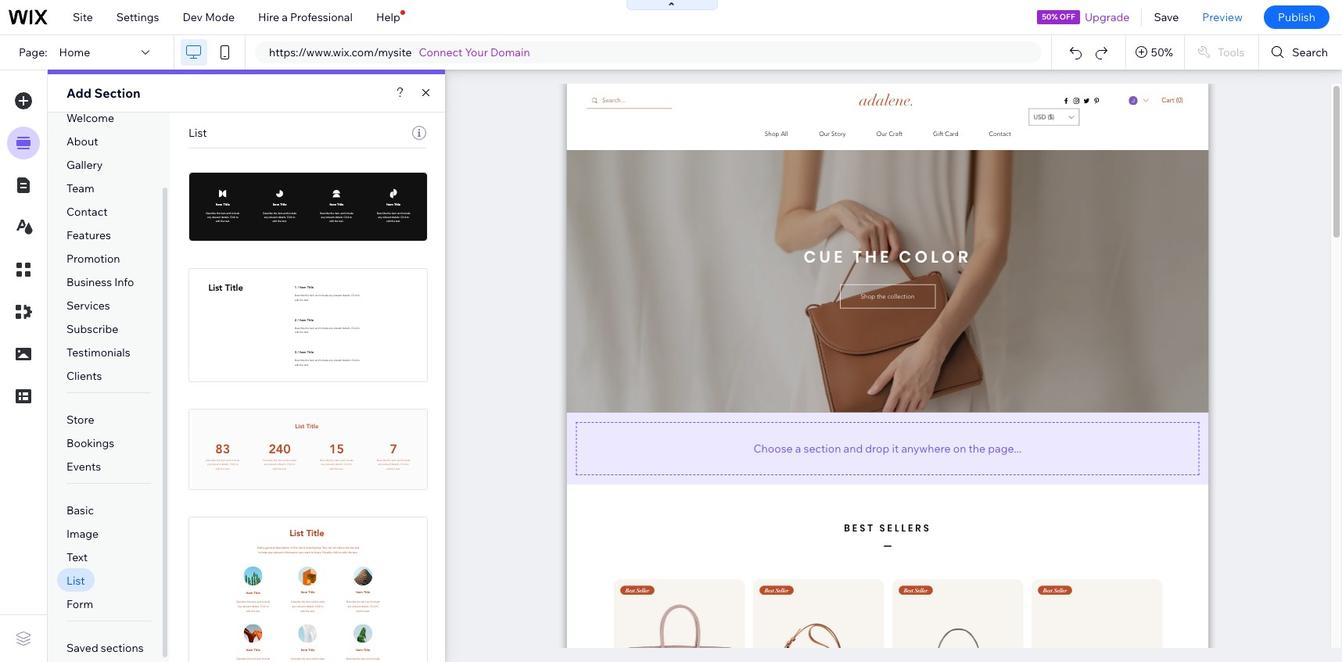 Task type: vqa. For each thing, say whether or not it's contained in the screenshot.
"TOOLS" Button
yes



Task type: describe. For each thing, give the bounding box(es) containing it.
section
[[804, 442, 841, 456]]

mode
[[205, 10, 235, 24]]

promotion
[[66, 252, 120, 266]]

help
[[376, 10, 400, 24]]

hire a professional
[[258, 10, 353, 24]]

50% for 50% off
[[1042, 12, 1058, 22]]

add section
[[66, 85, 141, 101]]

tools button
[[1185, 35, 1259, 70]]

upgrade
[[1085, 10, 1130, 24]]

professional
[[290, 10, 353, 24]]

saved
[[66, 641, 98, 656]]

form
[[66, 598, 93, 612]]

50% for 50%
[[1151, 45, 1173, 59]]

saved sections
[[66, 641, 144, 656]]

anywhere
[[901, 442, 951, 456]]

save button
[[1142, 0, 1191, 34]]

about
[[66, 135, 98, 149]]

team
[[66, 181, 94, 196]]

tools
[[1218, 45, 1245, 59]]

section
[[94, 85, 141, 101]]

page...
[[988, 442, 1022, 456]]

save
[[1154, 10, 1179, 24]]

1 horizontal spatial list
[[189, 126, 207, 140]]

choose
[[754, 442, 793, 456]]

contact
[[66, 205, 108, 219]]

business info
[[66, 275, 134, 289]]

bookings
[[66, 437, 114, 451]]

your
[[465, 45, 488, 59]]

0 horizontal spatial list
[[66, 574, 85, 588]]

home
[[59, 45, 90, 59]]

a for professional
[[282, 10, 288, 24]]

50% button
[[1126, 35, 1184, 70]]

basic
[[66, 504, 94, 518]]

settings
[[116, 10, 159, 24]]

choose a section and drop it anywhere on the page...
[[754, 442, 1022, 456]]

image
[[66, 527, 99, 541]]

publish
[[1278, 10, 1316, 24]]

clients
[[66, 369, 102, 383]]



Task type: locate. For each thing, give the bounding box(es) containing it.
hire
[[258, 10, 279, 24]]

https://www.wix.com/mysite connect your domain
[[269, 45, 530, 59]]

store
[[66, 413, 94, 427]]

50% left "off"
[[1042, 12, 1058, 22]]

1 vertical spatial list
[[66, 574, 85, 588]]

on
[[953, 442, 966, 456]]

welcome
[[66, 111, 114, 125]]

1 horizontal spatial 50%
[[1151, 45, 1173, 59]]

search
[[1293, 45, 1328, 59]]

business
[[66, 275, 112, 289]]

subscribe
[[66, 322, 118, 336]]

preview
[[1203, 10, 1243, 24]]

publish button
[[1264, 5, 1330, 29]]

sections
[[101, 641, 144, 656]]

0 horizontal spatial a
[[282, 10, 288, 24]]

the
[[969, 442, 986, 456]]

site
[[73, 10, 93, 24]]

0 vertical spatial 50%
[[1042, 12, 1058, 22]]

off
[[1060, 12, 1075, 22]]

0 vertical spatial list
[[189, 126, 207, 140]]

add
[[66, 85, 91, 101]]

search button
[[1260, 35, 1342, 70]]

50% down save 'button'
[[1151, 45, 1173, 59]]

info
[[114, 275, 134, 289]]

1 vertical spatial a
[[795, 442, 801, 456]]

dev
[[183, 10, 203, 24]]

and
[[844, 442, 863, 456]]

gallery
[[66, 158, 103, 172]]

testimonials
[[66, 346, 130, 360]]

a
[[282, 10, 288, 24], [795, 442, 801, 456]]

services
[[66, 299, 110, 313]]

a right hire
[[282, 10, 288, 24]]

drop
[[865, 442, 890, 456]]

connect
[[419, 45, 463, 59]]

list
[[189, 126, 207, 140], [66, 574, 85, 588]]

it
[[892, 442, 899, 456]]

a left 'section'
[[795, 442, 801, 456]]

1 vertical spatial 50%
[[1151, 45, 1173, 59]]

https://www.wix.com/mysite
[[269, 45, 412, 59]]

50%
[[1042, 12, 1058, 22], [1151, 45, 1173, 59]]

1 horizontal spatial a
[[795, 442, 801, 456]]

0 horizontal spatial 50%
[[1042, 12, 1058, 22]]

dev mode
[[183, 10, 235, 24]]

events
[[66, 460, 101, 474]]

preview button
[[1191, 0, 1255, 34]]

50% off
[[1042, 12, 1075, 22]]

0 vertical spatial a
[[282, 10, 288, 24]]

features
[[66, 228, 111, 243]]

a for section
[[795, 442, 801, 456]]

domain
[[491, 45, 530, 59]]

text
[[66, 551, 88, 565]]

50% inside button
[[1151, 45, 1173, 59]]



